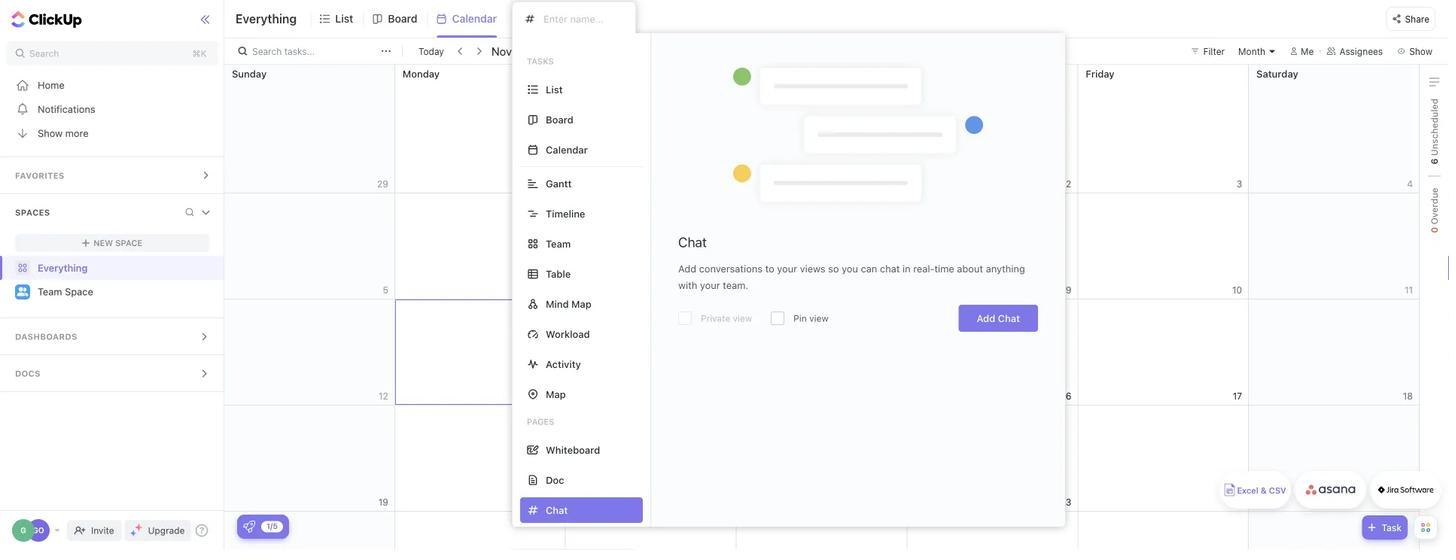 Task type: vqa. For each thing, say whether or not it's contained in the screenshot.
dialog
no



Task type: describe. For each thing, give the bounding box(es) containing it.
mind map
[[546, 299, 592, 310]]

conversations
[[700, 263, 763, 275]]

new space
[[94, 238, 143, 248]]

wednesday
[[745, 68, 799, 79]]

show more
[[38, 128, 89, 139]]

share
[[1406, 14, 1430, 24]]

task
[[1382, 523, 1403, 533]]

share button
[[1387, 7, 1436, 31]]

cell inside row
[[736, 406, 908, 511]]

13
[[550, 391, 559, 402]]

notifications link
[[0, 97, 225, 121]]

friday
[[1086, 68, 1115, 79]]

team space
[[38, 286, 93, 298]]

can
[[861, 263, 878, 275]]

everything inside sidebar 'navigation'
[[38, 262, 88, 274]]

real-
[[914, 263, 935, 275]]

workload
[[546, 329, 590, 340]]

me
[[1302, 46, 1315, 56]]

0 vertical spatial chat
[[679, 234, 707, 250]]

add for add chat
[[977, 313, 996, 324]]

0 horizontal spatial board
[[388, 12, 418, 25]]

tasks...
[[284, 46, 315, 56]]

sunday
[[232, 68, 267, 79]]

add chat
[[977, 313, 1021, 324]]

upgrade
[[148, 526, 185, 536]]

tasks
[[527, 56, 554, 66]]

excel & csv link
[[1220, 472, 1292, 509]]

so
[[829, 263, 839, 275]]

pin
[[794, 313, 807, 324]]

18
[[1404, 391, 1414, 402]]

private
[[701, 313, 731, 324]]

grid containing sunday
[[224, 65, 1421, 551]]

space for new space
[[115, 238, 143, 248]]

saturday
[[1257, 68, 1299, 79]]

home
[[38, 79, 65, 91]]

new
[[94, 238, 113, 248]]

1 horizontal spatial calendar
[[546, 144, 588, 156]]

today
[[419, 46, 444, 56]]

search for search
[[29, 48, 59, 59]]

anything
[[986, 263, 1026, 275]]

pin view
[[794, 313, 829, 324]]

20
[[548, 498, 559, 508]]

chat
[[880, 263, 900, 275]]

today button
[[416, 44, 447, 59]]

team space link
[[38, 280, 211, 304]]

sidebar navigation
[[0, 0, 225, 551]]

whiteboard
[[546, 445, 601, 456]]

favorites
[[15, 171, 64, 181]]

docs
[[15, 369, 41, 379]]

home link
[[0, 73, 225, 97]]

1 row from the top
[[224, 65, 1421, 194]]

about
[[958, 263, 984, 275]]

5 row from the top
[[224, 512, 1421, 551]]

search for search tasks...
[[252, 46, 282, 56]]

1 vertical spatial chat
[[999, 313, 1021, 324]]

Search tasks... text field
[[252, 41, 377, 62]]

in
[[903, 263, 911, 275]]

&
[[1261, 486, 1268, 496]]

gantt
[[546, 178, 572, 189]]

24
[[1232, 498, 1243, 508]]

Enter name... field
[[542, 12, 624, 25]]

to
[[766, 263, 775, 275]]

16
[[1062, 391, 1072, 402]]

doc
[[546, 475, 565, 486]]

dashboards
[[15, 332, 77, 342]]

timeline
[[546, 208, 586, 220]]

team.
[[723, 280, 749, 291]]

board link
[[388, 0, 424, 38]]



Task type: locate. For each thing, give the bounding box(es) containing it.
views
[[800, 263, 826, 275]]

list down tasks
[[546, 84, 563, 95]]

row containing 19
[[224, 406, 1421, 512]]

1 horizontal spatial your
[[778, 263, 798, 275]]

invite
[[91, 526, 114, 536]]

4 row from the top
[[224, 406, 1421, 512]]

1 vertical spatial board
[[546, 114, 574, 125]]

unscheduled
[[1430, 99, 1441, 159]]

board down tasks
[[546, 114, 574, 125]]

team for team space
[[38, 286, 62, 298]]

0 horizontal spatial everything
[[38, 262, 88, 274]]

notifications
[[38, 104, 95, 115]]

0 horizontal spatial space
[[65, 286, 93, 298]]

chat down anything
[[999, 313, 1021, 324]]

cell
[[736, 406, 908, 511]]

list
[[335, 12, 353, 25], [546, 84, 563, 95]]

view button
[[512, 9, 566, 28]]

1 horizontal spatial board
[[546, 114, 574, 125]]

search up sunday
[[252, 46, 282, 56]]

map down activity
[[546, 389, 566, 400]]

add up with
[[679, 263, 697, 275]]

calendar link
[[452, 0, 503, 38]]

add for add conversations to your views so you can chat in real-time about anything with your team.
[[679, 263, 697, 275]]

0 vertical spatial team
[[546, 238, 571, 250]]

view
[[538, 12, 561, 25]]

time
[[935, 263, 955, 275]]

row
[[224, 65, 1421, 194], [224, 194, 1421, 300], [224, 300, 1421, 406], [224, 406, 1421, 512], [224, 512, 1421, 551]]

view for pin view
[[810, 313, 829, 324]]

1 vertical spatial list
[[546, 84, 563, 95]]

overdue
[[1430, 188, 1441, 227]]

assignees button
[[1321, 42, 1391, 60]]

team
[[546, 238, 571, 250], [38, 286, 62, 298]]

view right the private
[[733, 313, 753, 324]]

your right 'to'
[[778, 263, 798, 275]]

1 vertical spatial calendar
[[546, 144, 588, 156]]

1 horizontal spatial everything
[[236, 11, 297, 26]]

add
[[679, 263, 697, 275], [977, 313, 996, 324]]

everything up team space
[[38, 262, 88, 274]]

team for team
[[546, 238, 571, 250]]

assignees
[[1340, 46, 1384, 56]]

user group image
[[17, 287, 28, 296]]

favorites button
[[0, 157, 225, 194]]

23
[[1061, 498, 1072, 508]]

calendar up gantt
[[546, 144, 588, 156]]

team inside sidebar 'navigation'
[[38, 286, 62, 298]]

csv
[[1270, 486, 1287, 496]]

everything link
[[0, 256, 225, 280]]

1 horizontal spatial chat
[[999, 313, 1021, 324]]

search tasks...
[[252, 46, 315, 56]]

0 horizontal spatial list
[[335, 12, 353, 25]]

space down everything link
[[65, 286, 93, 298]]

private view
[[701, 313, 753, 324]]

1 horizontal spatial team
[[546, 238, 571, 250]]

search up home
[[29, 48, 59, 59]]

1 vertical spatial map
[[546, 389, 566, 400]]

0 vertical spatial space
[[115, 238, 143, 248]]

0 vertical spatial map
[[572, 299, 592, 310]]

add conversations to your views so you can chat in real-time about anything with your team.
[[679, 263, 1026, 291]]

2 view from the left
[[810, 313, 829, 324]]

team right user group icon
[[38, 286, 62, 298]]

0
[[1430, 227, 1441, 233]]

table
[[546, 269, 571, 280]]

0 horizontal spatial search
[[29, 48, 59, 59]]

list link
[[335, 0, 360, 38]]

grid
[[224, 65, 1421, 551]]

1 vertical spatial space
[[65, 286, 93, 298]]

0 vertical spatial your
[[778, 263, 798, 275]]

0 vertical spatial calendar
[[452, 12, 497, 25]]

excel
[[1238, 486, 1259, 496]]

1 horizontal spatial view
[[810, 313, 829, 324]]

1 vertical spatial everything
[[38, 262, 88, 274]]

0 vertical spatial everything
[[236, 11, 297, 26]]

6
[[1430, 159, 1441, 165]]

3 row from the top
[[224, 300, 1421, 406]]

0 horizontal spatial view
[[733, 313, 753, 324]]

list up search tasks... text field
[[335, 12, 353, 25]]

0 horizontal spatial calendar
[[452, 12, 497, 25]]

space for team space
[[65, 286, 93, 298]]

1 vertical spatial team
[[38, 286, 62, 298]]

calendar left view dropdown button
[[452, 12, 497, 25]]

view for private view
[[733, 313, 753, 324]]

team up table
[[546, 238, 571, 250]]

search
[[252, 46, 282, 56], [29, 48, 59, 59]]

1 vertical spatial your
[[700, 280, 721, 291]]

1/5
[[267, 522, 278, 531]]

calendar
[[452, 12, 497, 25], [546, 144, 588, 156]]

1 horizontal spatial map
[[572, 299, 592, 310]]

1 view from the left
[[733, 313, 753, 324]]

0 horizontal spatial add
[[679, 263, 697, 275]]

monday
[[403, 68, 440, 79]]

chat
[[679, 234, 707, 250], [999, 313, 1021, 324]]

mind
[[546, 299, 569, 310]]

activity
[[546, 359, 581, 370]]

upgrade link
[[125, 520, 191, 542]]

0 horizontal spatial chat
[[679, 234, 707, 250]]

thursday
[[915, 68, 959, 79]]

0 horizontal spatial your
[[700, 280, 721, 291]]

everything
[[236, 11, 297, 26], [38, 262, 88, 274]]

add inside add conversations to your views so you can chat in real-time about anything with your team.
[[679, 263, 697, 275]]

you
[[842, 263, 859, 275]]

space right new
[[115, 238, 143, 248]]

25
[[1403, 498, 1414, 508]]

view
[[733, 313, 753, 324], [810, 313, 829, 324]]

view right pin
[[810, 313, 829, 324]]

your
[[778, 263, 798, 275], [700, 280, 721, 291]]

map right mind
[[572, 299, 592, 310]]

1 horizontal spatial list
[[546, 84, 563, 95]]

board
[[388, 12, 418, 25], [546, 114, 574, 125]]

me button
[[1285, 42, 1321, 60]]

everything up 'search tasks...'
[[236, 11, 297, 26]]

your right with
[[700, 280, 721, 291]]

2 row from the top
[[224, 194, 1421, 300]]

1 horizontal spatial add
[[977, 313, 996, 324]]

pages
[[527, 417, 555, 427]]

0 vertical spatial board
[[388, 12, 418, 25]]

row containing 13
[[224, 300, 1421, 406]]

0 horizontal spatial team
[[38, 286, 62, 298]]

0 vertical spatial list
[[335, 12, 353, 25]]

0 vertical spatial add
[[679, 263, 697, 275]]

add down about
[[977, 313, 996, 324]]

1 vertical spatial add
[[977, 313, 996, 324]]

onboarding checklist button image
[[243, 521, 255, 533]]

search inside sidebar 'navigation'
[[29, 48, 59, 59]]

chat up with
[[679, 234, 707, 250]]

0 horizontal spatial map
[[546, 389, 566, 400]]

19
[[379, 498, 389, 508]]

onboarding checklist button element
[[243, 521, 255, 533]]

1 horizontal spatial search
[[252, 46, 282, 56]]

map
[[572, 299, 592, 310], [546, 389, 566, 400]]

show
[[38, 128, 63, 139]]

with
[[679, 280, 698, 291]]

17
[[1234, 391, 1243, 402]]

⌘k
[[192, 48, 207, 59]]

excel & csv
[[1238, 486, 1287, 496]]

1 horizontal spatial space
[[115, 238, 143, 248]]

board up today button
[[388, 12, 418, 25]]

more
[[65, 128, 89, 139]]



